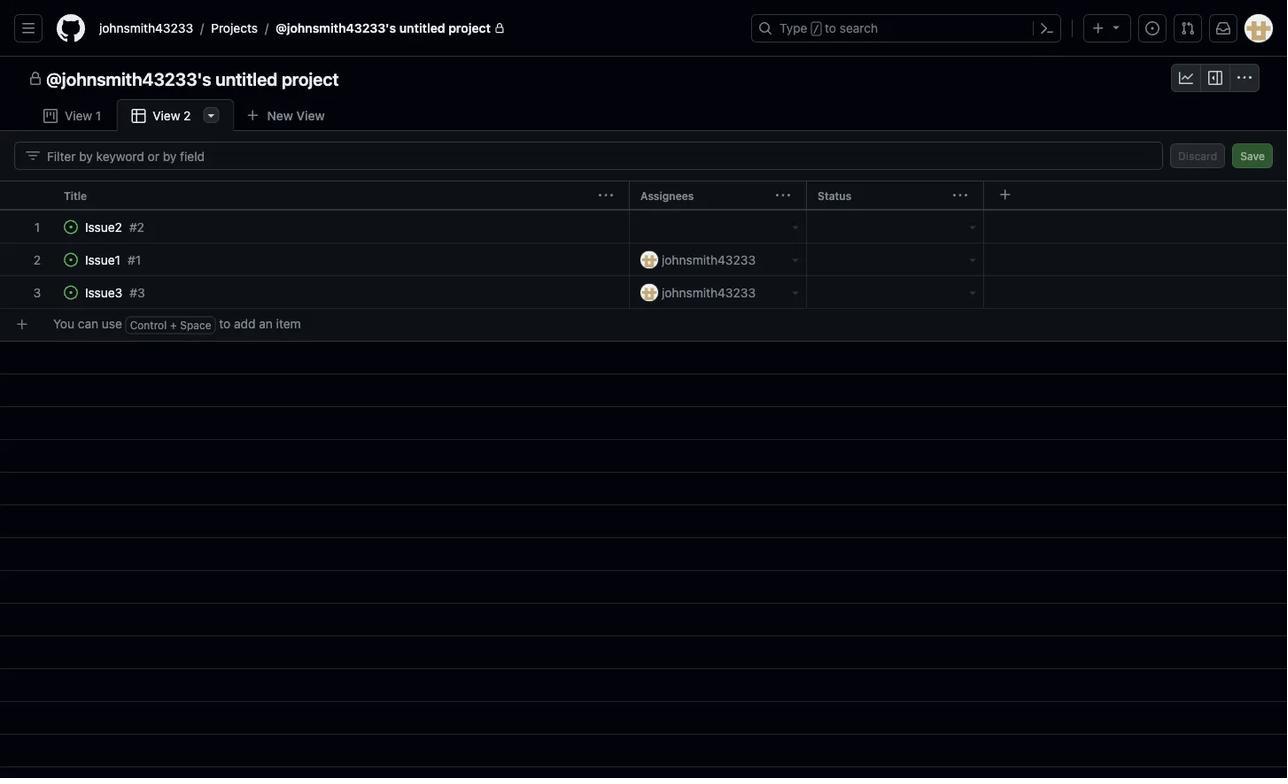 Task type: vqa. For each thing, say whether or not it's contained in the screenshot.
the topmost .
no



Task type: locate. For each thing, give the bounding box(es) containing it.
issue3 link
[[85, 284, 123, 302]]

1 left view 2
[[96, 109, 101, 123]]

title column header
[[53, 181, 636, 211]]

0 vertical spatial @johnsmith43233's
[[276, 21, 396, 35]]

0 horizontal spatial to
[[219, 317, 231, 331]]

tab list
[[28, 99, 365, 132]]

save button
[[1233, 144, 1273, 168]]

johnsmith43233 inside johnsmith43233 / projects /
[[99, 21, 193, 35]]

2
[[184, 109, 191, 123], [137, 220, 144, 234], [34, 253, 41, 267]]

view right the new
[[296, 108, 325, 123]]

1 vertical spatial open issue image
[[64, 253, 78, 267]]

row containing 3
[[0, 276, 1288, 309]]

0 horizontal spatial 2
[[34, 253, 41, 267]]

row containing you can use
[[7, 308, 1288, 341]]

command palette image
[[1040, 21, 1054, 35]]

@johnsmith43233's untitled project
[[276, 21, 491, 35], [46, 68, 339, 89]]

discard
[[1179, 150, 1218, 162]]

/ left projects
[[200, 21, 204, 35]]

project inside navigation
[[282, 68, 339, 89]]

open issue image
[[64, 220, 78, 234], [64, 253, 78, 267], [64, 286, 78, 300]]

0 vertical spatial #
[[129, 220, 137, 234]]

0 vertical spatial @johnsmith43233's untitled project
[[276, 21, 491, 35]]

1 left issue2
[[34, 220, 40, 234]]

add
[[234, 317, 256, 331]]

1 cell from the top
[[984, 211, 1288, 244]]

1 johnsmith43233 image from the top
[[641, 251, 658, 269]]

0 horizontal spatial @johnsmith43233's
[[46, 68, 211, 89]]

+
[[170, 320, 177, 332]]

column header
[[0, 181, 53, 211]]

sc 9kayk9 0 image inside view filters region
[[26, 149, 40, 163]]

space
[[180, 320, 211, 332]]

tab panel
[[0, 131, 1288, 779]]

1 vertical spatial johnsmith43233
[[662, 253, 756, 267]]

2 horizontal spatial 2
[[184, 109, 191, 123]]

0 vertical spatial project
[[449, 21, 491, 35]]

@johnsmith43233's
[[276, 21, 396, 35], [46, 68, 211, 89]]

3 up 'control'
[[137, 285, 145, 300]]

3 open issue image from the top
[[64, 286, 78, 300]]

tab list containing new view
[[28, 99, 365, 132]]

project up new view
[[282, 68, 339, 89]]

cell
[[984, 211, 1288, 244], [984, 244, 1288, 276], [984, 276, 1288, 309]]

open issue image up the you
[[64, 286, 78, 300]]

/ right projects
[[265, 21, 269, 35]]

2 horizontal spatial 1
[[135, 253, 141, 267]]

sc 9kayk9 0 image
[[1209, 71, 1223, 85], [1238, 71, 1252, 85], [28, 72, 43, 86], [131, 109, 146, 123], [966, 253, 980, 267], [789, 286, 803, 300]]

view up title
[[65, 109, 92, 123]]

0 horizontal spatial view
[[65, 109, 92, 123]]

0 horizontal spatial 3
[[33, 285, 41, 300]]

grid
[[0, 181, 1288, 779]]

open issue image for issue3
[[64, 286, 78, 300]]

1 vertical spatial 2
[[137, 220, 144, 234]]

1 view from the left
[[296, 108, 325, 123]]

you can use control + space to add an item
[[53, 317, 301, 332]]

0 vertical spatial untitled
[[399, 21, 445, 35]]

sc 9kayk9 0 image
[[1179, 71, 1194, 85], [43, 109, 58, 123], [26, 149, 40, 163], [789, 220, 803, 234], [966, 220, 980, 234], [789, 253, 803, 267], [966, 286, 980, 300]]

#
[[129, 220, 137, 234], [128, 253, 135, 267], [130, 285, 137, 300]]

/
[[200, 21, 204, 35], [265, 21, 269, 35], [813, 23, 820, 35]]

issue3 # 3
[[85, 285, 145, 300]]

untitled left lock image
[[399, 21, 445, 35]]

johnsmith43233 down the assignees column header
[[662, 253, 756, 267]]

Filter by keyword or by field field
[[47, 143, 1148, 169]]

untitled inside project navigation
[[215, 68, 278, 89]]

/ right type in the top right of the page
[[813, 23, 820, 35]]

1 horizontal spatial @johnsmith43233's
[[276, 21, 396, 35]]

johnsmith43233
[[99, 21, 193, 35], [662, 253, 756, 267], [662, 285, 756, 300]]

tab panel containing 1
[[0, 131, 1288, 779]]

2 vertical spatial #
[[130, 285, 137, 300]]

/ inside the type / to search
[[813, 23, 820, 35]]

view left view options for view 2 icon
[[153, 109, 180, 123]]

1 open issue image from the top
[[64, 220, 78, 234]]

view 2 link
[[116, 99, 234, 132]]

row containing 1
[[0, 211, 1288, 244]]

project left lock image
[[449, 21, 491, 35]]

1 vertical spatial @johnsmith43233's
[[46, 68, 211, 89]]

1 vertical spatial johnsmith43233 image
[[641, 284, 658, 302]]

1 horizontal spatial 2
[[137, 220, 144, 234]]

1 3 from the left
[[33, 285, 41, 300]]

# right the issue3
[[130, 285, 137, 300]]

row
[[0, 181, 1288, 211], [0, 211, 1288, 244], [0, 244, 1288, 276], [0, 276, 1288, 309], [7, 308, 1288, 341]]

# right issue1
[[128, 253, 135, 267]]

1 vertical spatial to
[[219, 317, 231, 331]]

3 view from the left
[[153, 109, 180, 123]]

triangle down image
[[1109, 20, 1124, 34]]

1 vertical spatial untitled
[[215, 68, 278, 89]]

1 horizontal spatial project
[[449, 21, 491, 35]]

0 horizontal spatial 1
[[34, 220, 40, 234]]

# right issue2
[[129, 220, 137, 234]]

2 johnsmith43233 image from the top
[[641, 284, 658, 302]]

2 horizontal spatial view
[[296, 108, 325, 123]]

johnsmith43233 / projects /
[[99, 21, 269, 35]]

0 vertical spatial johnsmith43233
[[99, 21, 193, 35]]

1 right issue1
[[135, 253, 141, 267]]

1 horizontal spatial /
[[265, 21, 269, 35]]

3 cell from the top
[[984, 276, 1288, 309]]

0 vertical spatial to
[[825, 21, 837, 35]]

open issue image down title
[[64, 220, 78, 234]]

save
[[1241, 150, 1265, 162]]

list
[[92, 14, 741, 43]]

you
[[53, 317, 74, 331]]

type
[[780, 21, 808, 35]]

git pull request image
[[1181, 21, 1195, 35]]

issue2 link
[[85, 218, 122, 237]]

plus image
[[1092, 21, 1106, 35]]

2 view from the left
[[65, 109, 92, 123]]

0 horizontal spatial /
[[200, 21, 204, 35]]

untitled
[[399, 21, 445, 35], [215, 68, 278, 89]]

3 left the issue3
[[33, 285, 41, 300]]

view inside popup button
[[296, 108, 325, 123]]

# for 1
[[128, 253, 135, 267]]

2 right issue2
[[137, 220, 144, 234]]

johnsmith43233 image
[[641, 251, 658, 269], [641, 284, 658, 302]]

Start typing to create a draft, or type hashtag to select a repository text field
[[35, 308, 1288, 341]]

grid containing 1
[[0, 181, 1288, 779]]

2 left view options for view 2 icon
[[184, 109, 191, 123]]

to inside the you can use control + space to add an item
[[219, 317, 231, 331]]

sc 9kayk9 0 image inside view 2 link
[[131, 109, 146, 123]]

0 vertical spatial 1
[[96, 109, 101, 123]]

2 right row actions image
[[34, 253, 41, 267]]

control
[[130, 320, 167, 332]]

to left search
[[825, 21, 837, 35]]

project
[[449, 21, 491, 35], [282, 68, 339, 89]]

1
[[96, 109, 101, 123], [34, 220, 40, 234], [135, 253, 141, 267]]

0 vertical spatial open issue image
[[64, 220, 78, 234]]

2 vertical spatial 2
[[34, 253, 41, 267]]

3
[[33, 285, 41, 300], [137, 285, 145, 300]]

1 horizontal spatial untitled
[[399, 21, 445, 35]]

johnsmith43233 up start typing to create a draft, or type hashtag to select a repository text box
[[662, 285, 756, 300]]

0 horizontal spatial untitled
[[215, 68, 278, 89]]

1 horizontal spatial 1
[[96, 109, 101, 123]]

# for 2
[[129, 220, 137, 234]]

2 vertical spatial open issue image
[[64, 286, 78, 300]]

1 vertical spatial @johnsmith43233's untitled project
[[46, 68, 339, 89]]

view
[[296, 108, 325, 123], [65, 109, 92, 123], [153, 109, 180, 123]]

1 horizontal spatial view
[[153, 109, 180, 123]]

search
[[840, 21, 878, 35]]

status column header
[[806, 181, 991, 211]]

1 vertical spatial #
[[128, 253, 135, 267]]

project navigation
[[0, 57, 1288, 99]]

1 horizontal spatial 3
[[137, 285, 145, 300]]

open issue image left "issue1" link
[[64, 253, 78, 267]]

1 vertical spatial project
[[282, 68, 339, 89]]

1 horizontal spatial to
[[825, 21, 837, 35]]

2 vertical spatial johnsmith43233
[[662, 285, 756, 300]]

open issue image for issue1
[[64, 253, 78, 267]]

2 open issue image from the top
[[64, 253, 78, 267]]

to
[[825, 21, 837, 35], [219, 317, 231, 331]]

0 vertical spatial johnsmith43233 image
[[641, 251, 658, 269]]

to left add
[[219, 317, 231, 331]]

/ for type
[[813, 23, 820, 35]]

johnsmith43233 right homepage image
[[99, 21, 193, 35]]

type / to search
[[780, 21, 878, 35]]

projects
[[211, 21, 258, 35]]

0 horizontal spatial project
[[282, 68, 339, 89]]

2 horizontal spatial /
[[813, 23, 820, 35]]

untitled up the new
[[215, 68, 278, 89]]

row containing title
[[0, 181, 1288, 211]]



Task type: describe. For each thing, give the bounding box(es) containing it.
2 cell from the top
[[984, 244, 1288, 276]]

# for 3
[[130, 285, 137, 300]]

new view
[[267, 108, 325, 123]]

open issue image for issue2
[[64, 220, 78, 234]]

issue1 # 1
[[85, 253, 141, 267]]

view for view 2
[[153, 109, 180, 123]]

row containing 2
[[0, 244, 1288, 276]]

list containing johnsmith43233 / projects /
[[92, 14, 741, 43]]

row inside grid
[[7, 308, 1288, 341]]

@johnsmith43233's untitled project inside project navigation
[[46, 68, 339, 89]]

view options for view 2 image
[[204, 108, 218, 122]]

johnsmith43233 image for issue1 # 1
[[641, 251, 658, 269]]

cell for 1
[[984, 211, 1288, 244]]

add field image
[[999, 188, 1013, 202]]

assignees column header
[[629, 181, 813, 211]]

issue opened image
[[1146, 21, 1160, 35]]

assignees
[[641, 190, 694, 202]]

discard button
[[1171, 144, 1226, 168]]

issue1
[[85, 253, 121, 267]]

1 inside 'view 1' link
[[96, 109, 101, 123]]

johnsmith43233 image for issue3 # 3
[[641, 284, 658, 302]]

@johnsmith43233's untitled project inside the '@johnsmith43233's untitled project' link
[[276, 21, 491, 35]]

issue2 # 2
[[85, 220, 144, 234]]

view 1 link
[[28, 99, 116, 132]]

homepage image
[[57, 14, 85, 43]]

@johnsmith43233's inside list
[[276, 21, 396, 35]]

status column options image
[[953, 189, 968, 203]]

new
[[267, 108, 293, 123]]

sc 9kayk9 0 image inside project navigation
[[1179, 71, 1194, 85]]

@johnsmith43233's inside project navigation
[[46, 68, 211, 89]]

status
[[818, 190, 852, 202]]

new view button
[[234, 101, 336, 130]]

issue1 link
[[85, 251, 121, 269]]

0 vertical spatial 2
[[184, 109, 191, 123]]

project inside list
[[449, 21, 491, 35]]

issue2
[[85, 220, 122, 234]]

1 vertical spatial 1
[[34, 220, 40, 234]]

johnsmith43233 for issue1 # 1
[[662, 253, 756, 267]]

item
[[276, 317, 301, 331]]

2 vertical spatial 1
[[135, 253, 141, 267]]

lock image
[[494, 23, 505, 34]]

issue3
[[85, 285, 123, 300]]

view 1
[[65, 109, 101, 123]]

can
[[78, 317, 98, 331]]

view for view 1
[[65, 109, 92, 123]]

assignees column options image
[[776, 189, 790, 203]]

title
[[64, 190, 87, 202]]

row actions image
[[5, 253, 19, 267]]

an
[[259, 317, 273, 331]]

projects link
[[204, 14, 265, 43]]

johnsmith43233 link
[[92, 14, 200, 43]]

create new item or add existing item image
[[15, 318, 29, 332]]

cell for 3
[[984, 276, 1288, 309]]

view 2
[[153, 109, 191, 123]]

title column options image
[[599, 189, 613, 203]]

view filters region
[[14, 142, 1273, 170]]

@johnsmith43233's untitled project link
[[269, 14, 512, 43]]

johnsmith43233 for issue3 # 3
[[662, 285, 756, 300]]

/ for johnsmith43233
[[200, 21, 204, 35]]

notifications image
[[1217, 21, 1231, 35]]

sc 9kayk9 0 image inside 'view 1' link
[[43, 109, 58, 123]]

use
[[102, 317, 122, 331]]

2 3 from the left
[[137, 285, 145, 300]]



